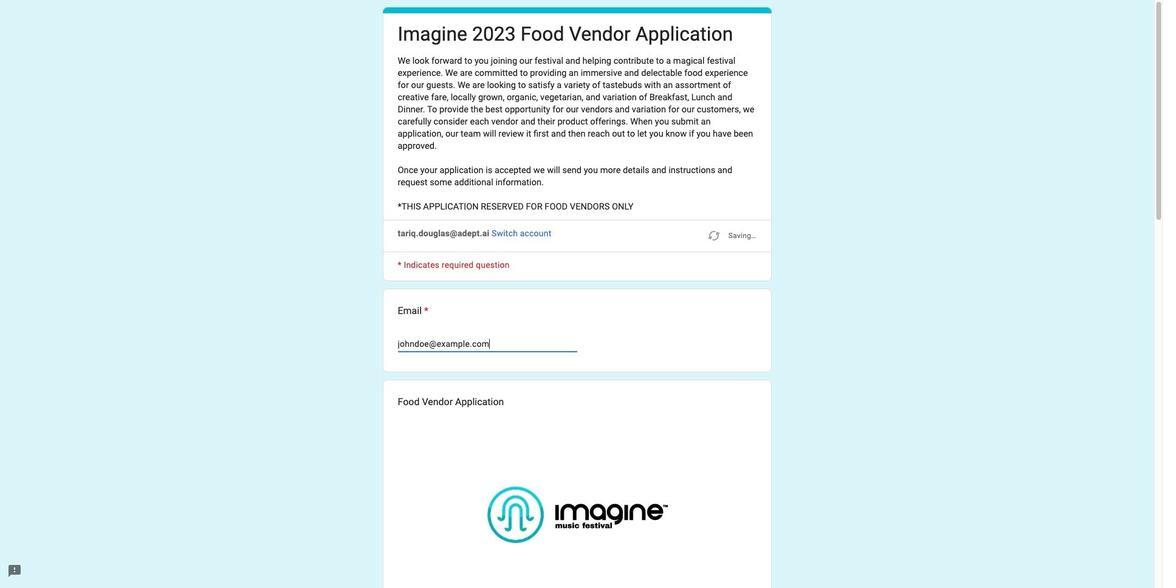 Task type: vqa. For each thing, say whether or not it's contained in the screenshot.
text box
no



Task type: locate. For each thing, give the bounding box(es) containing it.
required question element
[[422, 304, 429, 319]]

report a problem to google image
[[7, 564, 22, 579]]

1 heading from the top
[[398, 21, 733, 48]]

status
[[707, 227, 756, 244]]

1 list item from the top
[[383, 289, 772, 373]]

heading
[[398, 21, 733, 48], [398, 304, 756, 319]]

2 heading from the top
[[398, 304, 756, 319]]

1 vertical spatial heading
[[398, 304, 756, 319]]

list item
[[383, 289, 772, 373], [383, 380, 772, 588]]

0 vertical spatial heading
[[398, 21, 733, 48]]

1 vertical spatial list item
[[383, 380, 772, 588]]

list
[[383, 289, 772, 588]]

0 vertical spatial list item
[[383, 289, 772, 373]]



Task type: describe. For each thing, give the bounding box(es) containing it.
Your email email field
[[398, 337, 577, 351]]

2 list item from the top
[[383, 380, 772, 588]]



